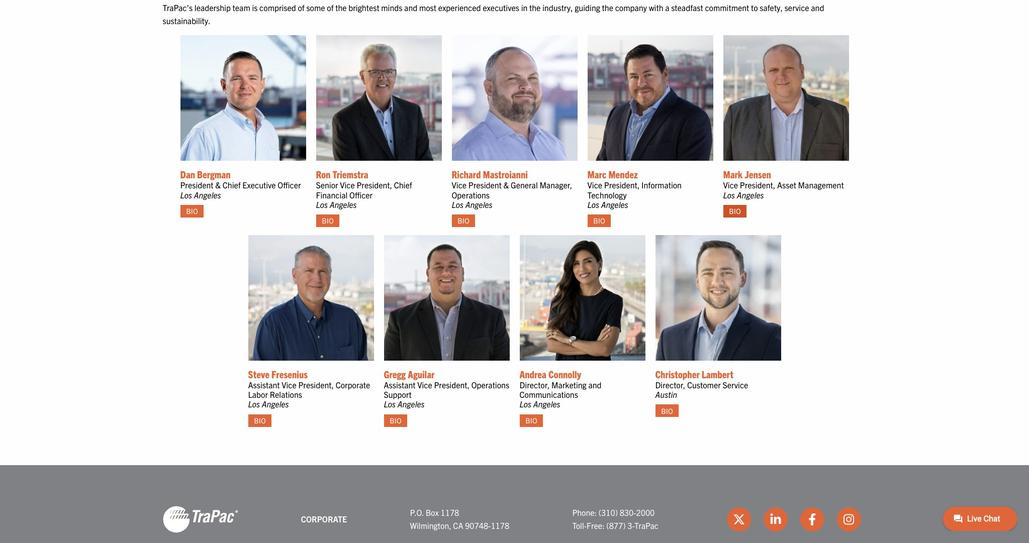 Task type: vqa. For each thing, say whether or not it's contained in the screenshot.


Task type: describe. For each thing, give the bounding box(es) containing it.
director, for andrea
[[520, 380, 550, 390]]

is
[[252, 3, 258, 13]]

los inside gregg aguilar assistant vice president, operations support los angeles
[[384, 400, 396, 410]]

bio link for marc
[[588, 215, 611, 227]]

sustainability.
[[163, 16, 210, 26]]

leadership
[[195, 3, 231, 13]]

service
[[785, 3, 810, 13]]

bio link for mark
[[724, 205, 747, 218]]

trapac's
[[163, 3, 193, 13]]

vice inside steve fresenius assistant vice president, corporate labor relations los angeles
[[282, 380, 297, 390]]

los inside steve fresenius assistant vice president, corporate labor relations los angeles
[[248, 400, 260, 410]]

angeles inside gregg aguilar assistant vice president, operations support los angeles
[[398, 400, 425, 410]]

box
[[426, 508, 439, 518]]

technology
[[588, 190, 627, 200]]

company
[[615, 3, 647, 13]]

steve fresenius assistant vice president, corporate labor relations los angeles
[[248, 368, 370, 410]]

andrea connolly director, marketing and communications los angeles
[[520, 368, 602, 410]]

mendez
[[609, 168, 638, 181]]

labor
[[248, 390, 268, 400]]

los inside "ron triemstra senior vice president, chief financial officer los angeles"
[[316, 200, 328, 210]]

phone:
[[573, 508, 597, 518]]

bio link for steve
[[248, 415, 272, 427]]

vice inside richard mastroianni vice president & general manager, operations los angeles
[[452, 180, 467, 190]]

los inside marc mendez vice president, information technology los angeles
[[588, 200, 600, 210]]

& inside richard mastroianni vice president & general manager, operations los angeles
[[504, 180, 509, 190]]

2000
[[637, 508, 655, 518]]

angeles inside steve fresenius assistant vice president, corporate labor relations los angeles
[[262, 400, 289, 410]]

angeles inside marc mendez vice president, information technology los angeles
[[601, 200, 629, 210]]

bio for christopher
[[662, 407, 673, 416]]

general
[[511, 180, 538, 190]]

ca
[[453, 521, 463, 531]]

(310)
[[599, 508, 618, 518]]

minds
[[381, 3, 403, 13]]

director, for christopher
[[656, 380, 686, 390]]

mark jensen vice president, asset management los angeles
[[724, 168, 844, 200]]

commitment
[[705, 3, 750, 13]]

executives
[[483, 3, 520, 13]]

fresenius
[[272, 368, 308, 381]]

2 of from the left
[[327, 3, 334, 13]]

richard
[[452, 168, 481, 181]]

in
[[521, 3, 528, 13]]

support
[[384, 390, 412, 400]]

president, inside mark jensen vice president, asset management los angeles
[[740, 180, 776, 190]]

angeles inside "ron triemstra senior vice president, chief financial officer los angeles"
[[330, 200, 357, 210]]

wilmington,
[[410, 521, 452, 531]]

christopher lambert director, customer service austin
[[656, 368, 749, 400]]

& inside dan bergman president & chief executive officer los angeles
[[215, 180, 221, 190]]

connolly
[[549, 368, 581, 381]]

angeles inside the andrea connolly director, marketing and communications los angeles
[[534, 400, 561, 410]]

executive
[[243, 180, 276, 190]]

bio for gregg
[[390, 416, 402, 425]]

free:
[[587, 521, 605, 531]]

with
[[649, 3, 664, 13]]

guiding
[[575, 3, 600, 13]]

information
[[642, 180, 682, 190]]

830-
[[620, 508, 637, 518]]

officer inside dan bergman president & chief executive officer los angeles
[[278, 180, 301, 190]]

operations inside gregg aguilar assistant vice president, operations support los angeles
[[472, 380, 510, 390]]

angeles inside richard mastroianni vice president & general manager, operations los angeles
[[466, 200, 493, 210]]

los inside mark jensen vice president, asset management los angeles
[[724, 190, 735, 200]]

brightest
[[349, 3, 380, 13]]

president, for gregg aguilar
[[434, 380, 470, 390]]

to
[[751, 3, 758, 13]]

ron triemstra senior vice president, chief financial officer los angeles
[[316, 168, 412, 210]]

president inside dan bergman president & chief executive officer los angeles
[[180, 180, 214, 190]]

1 of from the left
[[298, 3, 305, 13]]

los inside richard mastroianni vice president & general manager, operations los angeles
[[452, 200, 464, 210]]

president, for ron triemstra
[[357, 180, 392, 190]]

christopher
[[656, 368, 700, 381]]

some
[[307, 3, 325, 13]]

aguilar
[[408, 368, 435, 381]]

customer
[[688, 380, 721, 390]]

assistant for gregg
[[384, 380, 416, 390]]

ron
[[316, 168, 331, 181]]

operations inside richard mastroianni vice president & general manager, operations los angeles
[[452, 190, 490, 200]]

bio for steve
[[254, 416, 266, 425]]

safety,
[[760, 3, 783, 13]]

richard mastroianni vice president & general manager, operations los angeles
[[452, 168, 573, 210]]

trapac's leadership team is comprised of some of the brightest minds and most experienced executives in the industry, guiding the company with a steadfast commitment to safety, service and sustainability.
[[163, 3, 825, 26]]

bio for mark
[[729, 207, 741, 216]]



Task type: locate. For each thing, give the bounding box(es) containing it.
1 horizontal spatial &
[[504, 180, 509, 190]]

president,
[[357, 180, 392, 190], [604, 180, 640, 190], [740, 180, 776, 190], [298, 380, 334, 390], [434, 380, 470, 390]]

vice inside "ron triemstra senior vice president, chief financial officer los angeles"
[[340, 180, 355, 190]]

director, inside the andrea connolly director, marketing and communications los angeles
[[520, 380, 550, 390]]

los
[[180, 190, 192, 200], [724, 190, 735, 200], [316, 200, 328, 210], [452, 200, 464, 210], [588, 200, 600, 210], [248, 400, 260, 410], [384, 400, 396, 410], [520, 400, 532, 410]]

bio down mark
[[729, 207, 741, 216]]

officer inside "ron triemstra senior vice president, chief financial officer los angeles"
[[350, 190, 373, 200]]

management
[[799, 180, 844, 190]]

&
[[215, 180, 221, 190], [504, 180, 509, 190]]

los down dan
[[180, 190, 192, 200]]

the right guiding
[[602, 3, 614, 13]]

2 director, from the left
[[656, 380, 686, 390]]

1 horizontal spatial and
[[589, 380, 602, 390]]

angeles inside mark jensen vice president, asset management los angeles
[[737, 190, 764, 200]]

angeles down richard
[[466, 200, 493, 210]]

president inside richard mastroianni vice president & general manager, operations los angeles
[[469, 180, 502, 190]]

0 horizontal spatial of
[[298, 3, 305, 13]]

1 & from the left
[[215, 180, 221, 190]]

vice inside mark jensen vice president, asset management los angeles
[[724, 180, 738, 190]]

and right "marketing"
[[589, 380, 602, 390]]

chief inside dan bergman president & chief executive officer los angeles
[[223, 180, 241, 190]]

bio down labor
[[254, 416, 266, 425]]

footer
[[0, 466, 1030, 544]]

1 horizontal spatial director,
[[656, 380, 686, 390]]

triemstra
[[333, 168, 368, 181]]

0 horizontal spatial the
[[336, 3, 347, 13]]

0 horizontal spatial &
[[215, 180, 221, 190]]

gregg
[[384, 368, 406, 381]]

chief inside "ron triemstra senior vice president, chief financial officer los angeles"
[[394, 180, 412, 190]]

vice left mendez
[[588, 180, 603, 190]]

and left most
[[404, 3, 418, 13]]

los down andrea
[[520, 400, 532, 410]]

1 president from the left
[[180, 180, 214, 190]]

& right dan
[[215, 180, 221, 190]]

operations down richard
[[452, 190, 490, 200]]

1178 up ca
[[441, 508, 459, 518]]

team
[[233, 3, 250, 13]]

dan
[[180, 168, 195, 181]]

president, inside steve fresenius assistant vice president, corporate labor relations los angeles
[[298, 380, 334, 390]]

bio link down labor
[[248, 415, 272, 427]]

los inside the andrea connolly director, marketing and communications los angeles
[[520, 400, 532, 410]]

1 vertical spatial 1178
[[491, 521, 510, 531]]

vice
[[340, 180, 355, 190], [452, 180, 467, 190], [588, 180, 603, 190], [724, 180, 738, 190], [282, 380, 297, 390], [418, 380, 432, 390]]

bio link for ron
[[316, 215, 340, 227]]

vice right 'support'
[[418, 380, 432, 390]]

president, inside gregg aguilar assistant vice president, operations support los angeles
[[434, 380, 470, 390]]

director, left "marketing"
[[520, 380, 550, 390]]

main content
[[153, 0, 877, 435]]

los down richard
[[452, 200, 464, 210]]

los down steve
[[248, 400, 260, 410]]

marc
[[588, 168, 607, 181]]

bio for marc
[[594, 216, 605, 225]]

bio link for richard
[[452, 215, 476, 227]]

los down gregg
[[384, 400, 396, 410]]

angeles down senior
[[330, 200, 357, 210]]

operations
[[452, 190, 490, 200], [472, 380, 510, 390]]

assistant for steve
[[248, 380, 280, 390]]

assistant
[[248, 380, 280, 390], [384, 380, 416, 390]]

angeles down mendez
[[601, 200, 629, 210]]

angeles down 'fresenius'
[[262, 400, 289, 410]]

0 horizontal spatial assistant
[[248, 380, 280, 390]]

0 vertical spatial 1178
[[441, 508, 459, 518]]

0 horizontal spatial officer
[[278, 180, 301, 190]]

1178
[[441, 508, 459, 518], [491, 521, 510, 531]]

director, inside christopher lambert director, customer service austin
[[656, 380, 686, 390]]

p.o. box 1178 wilmington, ca 90748-1178
[[410, 508, 510, 531]]

corporate inside steve fresenius assistant vice president, corporate labor relations los angeles
[[336, 380, 370, 390]]

senior
[[316, 180, 338, 190]]

angeles down aguilar
[[398, 400, 425, 410]]

experienced
[[438, 3, 481, 13]]

p.o.
[[410, 508, 424, 518]]

and right the service
[[811, 3, 825, 13]]

steve
[[248, 368, 270, 381]]

bio link down mark
[[724, 205, 747, 218]]

comprised
[[260, 3, 296, 13]]

president
[[180, 180, 214, 190], [469, 180, 502, 190]]

service
[[723, 380, 749, 390]]

vice inside marc mendez vice president, information technology los angeles
[[588, 180, 603, 190]]

2 chief from the left
[[394, 180, 412, 190]]

1 horizontal spatial chief
[[394, 180, 412, 190]]

industry,
[[543, 3, 573, 13]]

1 horizontal spatial of
[[327, 3, 334, 13]]

lambert
[[702, 368, 734, 381]]

trapac
[[635, 521, 659, 531]]

bio for richard
[[458, 216, 470, 225]]

toll-
[[573, 521, 587, 531]]

1 the from the left
[[336, 3, 347, 13]]

dan bergman president & chief executive officer los angeles
[[180, 168, 301, 200]]

communications
[[520, 390, 578, 400]]

bio down technology
[[594, 216, 605, 225]]

director,
[[520, 380, 550, 390], [656, 380, 686, 390]]

2 the from the left
[[530, 3, 541, 13]]

2 & from the left
[[504, 180, 509, 190]]

bergman
[[197, 168, 231, 181]]

jensen
[[745, 168, 771, 181]]

bio down 'support'
[[390, 416, 402, 425]]

los down mark
[[724, 190, 735, 200]]

1 vertical spatial corporate
[[301, 514, 347, 525]]

bio link down communications
[[520, 415, 543, 427]]

and inside the andrea connolly director, marketing and communications los angeles
[[589, 380, 602, 390]]

90748-
[[465, 521, 491, 531]]

los down marc
[[588, 200, 600, 210]]

& left general
[[504, 180, 509, 190]]

operations left andrea
[[472, 380, 510, 390]]

bio link for dan
[[180, 205, 204, 218]]

the right in
[[530, 3, 541, 13]]

bio for dan
[[186, 207, 198, 216]]

vice right senior
[[340, 180, 355, 190]]

mark
[[724, 168, 743, 181]]

and
[[404, 3, 418, 13], [811, 3, 825, 13], [589, 380, 602, 390]]

1 assistant from the left
[[248, 380, 280, 390]]

2 horizontal spatial the
[[602, 3, 614, 13]]

0 horizontal spatial director,
[[520, 380, 550, 390]]

3-
[[628, 521, 635, 531]]

marketing
[[552, 380, 587, 390]]

asset
[[778, 180, 797, 190]]

of
[[298, 3, 305, 13], [327, 3, 334, 13]]

officer down triemstra
[[350, 190, 373, 200]]

the
[[336, 3, 347, 13], [530, 3, 541, 13], [602, 3, 614, 13]]

1178 right ca
[[491, 521, 510, 531]]

bio link
[[180, 205, 204, 218], [724, 205, 747, 218], [316, 215, 340, 227], [452, 215, 476, 227], [588, 215, 611, 227], [656, 405, 679, 418], [248, 415, 272, 427], [384, 415, 408, 427], [520, 415, 543, 427]]

corporate image
[[163, 506, 238, 534]]

bio link for gregg
[[384, 415, 408, 427]]

bio down richard
[[458, 216, 470, 225]]

footer containing p.o. box 1178
[[0, 466, 1030, 544]]

mastroianni
[[483, 168, 528, 181]]

assistant inside gregg aguilar assistant vice president, operations support los angeles
[[384, 380, 416, 390]]

0 vertical spatial operations
[[452, 190, 490, 200]]

1 vertical spatial operations
[[472, 380, 510, 390]]

manager,
[[540, 180, 573, 190]]

andrea
[[520, 368, 547, 381]]

1 chief from the left
[[223, 180, 241, 190]]

a
[[666, 3, 670, 13]]

los inside dan bergman president & chief executive officer los angeles
[[180, 190, 192, 200]]

vice right steve
[[282, 380, 297, 390]]

bio link down financial
[[316, 215, 340, 227]]

angeles down bergman
[[194, 190, 221, 200]]

director, left customer at the bottom right of the page
[[656, 380, 686, 390]]

angeles down "marketing"
[[534, 400, 561, 410]]

bio link down dan
[[180, 205, 204, 218]]

1 director, from the left
[[520, 380, 550, 390]]

1 horizontal spatial president
[[469, 180, 502, 190]]

angeles inside dan bergman president & chief executive officer los angeles
[[194, 190, 221, 200]]

bio for andrea
[[526, 416, 537, 425]]

0 vertical spatial corporate
[[336, 380, 370, 390]]

bio link down 'support'
[[384, 415, 408, 427]]

bio down financial
[[322, 216, 334, 225]]

bio link down technology
[[588, 215, 611, 227]]

los down senior
[[316, 200, 328, 210]]

1 horizontal spatial officer
[[350, 190, 373, 200]]

vice inside gregg aguilar assistant vice president, operations support los angeles
[[418, 380, 432, 390]]

(877)
[[607, 521, 626, 531]]

2 assistant from the left
[[384, 380, 416, 390]]

gregg aguilar assistant vice president, operations support los angeles
[[384, 368, 510, 410]]

bio down dan
[[186, 207, 198, 216]]

vice left jensen
[[724, 180, 738, 190]]

2 horizontal spatial and
[[811, 3, 825, 13]]

officer
[[278, 180, 301, 190], [350, 190, 373, 200]]

of right some
[[327, 3, 334, 13]]

3 the from the left
[[602, 3, 614, 13]]

corporate
[[336, 380, 370, 390], [301, 514, 347, 525]]

bio link down austin
[[656, 405, 679, 418]]

austin
[[656, 390, 678, 400]]

assistant inside steve fresenius assistant vice president, corporate labor relations los angeles
[[248, 380, 280, 390]]

0 horizontal spatial and
[[404, 3, 418, 13]]

president, inside marc mendez vice president, information technology los angeles
[[604, 180, 640, 190]]

0 horizontal spatial 1178
[[441, 508, 459, 518]]

0 horizontal spatial president
[[180, 180, 214, 190]]

bio for ron
[[322, 216, 334, 225]]

bio link for christopher
[[656, 405, 679, 418]]

2 president from the left
[[469, 180, 502, 190]]

the left brightest
[[336, 3, 347, 13]]

1 horizontal spatial the
[[530, 3, 541, 13]]

phone: (310) 830-2000 toll-free: (877) 3-trapac
[[573, 508, 659, 531]]

officer right executive at the left top of the page
[[278, 180, 301, 190]]

of left some
[[298, 3, 305, 13]]

marc mendez vice president, information technology los angeles
[[588, 168, 682, 210]]

chief
[[223, 180, 241, 190], [394, 180, 412, 190]]

bio down communications
[[526, 416, 537, 425]]

bio link down richard
[[452, 215, 476, 227]]

1 horizontal spatial 1178
[[491, 521, 510, 531]]

president, for steve fresenius
[[298, 380, 334, 390]]

bio link for andrea
[[520, 415, 543, 427]]

1 horizontal spatial assistant
[[384, 380, 416, 390]]

relations
[[270, 390, 302, 400]]

bio down austin
[[662, 407, 673, 416]]

financial
[[316, 190, 348, 200]]

angeles
[[194, 190, 221, 200], [737, 190, 764, 200], [330, 200, 357, 210], [466, 200, 493, 210], [601, 200, 629, 210], [262, 400, 289, 410], [398, 400, 425, 410], [534, 400, 561, 410]]

angeles down jensen
[[737, 190, 764, 200]]

bio
[[186, 207, 198, 216], [729, 207, 741, 216], [322, 216, 334, 225], [458, 216, 470, 225], [594, 216, 605, 225], [662, 407, 673, 416], [254, 416, 266, 425], [390, 416, 402, 425], [526, 416, 537, 425]]

most
[[419, 3, 437, 13]]

president, inside "ron triemstra senior vice president, chief financial officer los angeles"
[[357, 180, 392, 190]]

main content containing dan bergman
[[153, 0, 877, 435]]

0 horizontal spatial chief
[[223, 180, 241, 190]]

vice left mastroianni
[[452, 180, 467, 190]]

steadfast
[[672, 3, 704, 13]]



